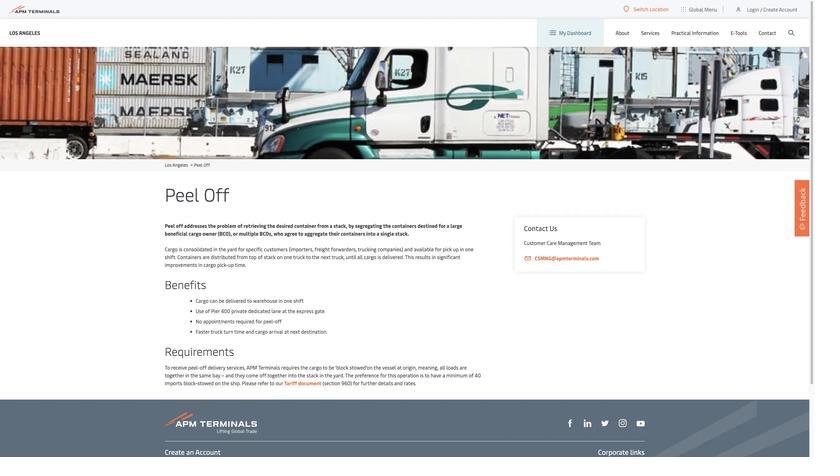 Task type: describe. For each thing, give the bounding box(es) containing it.
angeles for los angeles > peel off
[[173, 162, 188, 168]]

in up '(section'
[[320, 372, 324, 379]]

1 vertical spatial up
[[228, 262, 234, 268]]

and inside to receive peel-off delivery services, apm terminals requires the cargo to be 'block stowed'on the vessel at origin, meaning, all loads are together in the same bay – and they come off together into the stack in the yard. the preference for this operation is to have a minimum of 40 imports block-stowed on the ship. please refer to our
[[226, 372, 234, 379]]

1 horizontal spatial create
[[764, 6, 778, 13]]

care
[[547, 240, 557, 247]]

contact for contact us
[[524, 224, 548, 233]]

the right requires
[[301, 364, 308, 371]]

e-tools button
[[731, 19, 747, 47]]

stack inside to receive peel-off delivery services, apm terminals requires the cargo to be 'block stowed'on the vessel at origin, meaning, all loads are together in the same bay – and they come off together into the stack in the yard. the preference for this operation is to have a minimum of 40 imports block-stowed on the ship. please refer to our
[[307, 372, 319, 379]]

location
[[650, 6, 669, 13]]

instagram image
[[619, 420, 627, 428]]

receive
[[171, 364, 187, 371]]

(section
[[323, 380, 340, 387]]

this
[[388, 372, 396, 379]]

dedicated
[[248, 308, 270, 315]]

of inside to receive peel-off delivery services, apm terminals requires the cargo to be 'block stowed'on the vessel at origin, meaning, all loads are together in the same bay – and they come off together into the stack in the yard. the preference for this operation is to have a minimum of 40 imports block-stowed on the ship. please refer to our
[[469, 372, 474, 379]]

practical information button
[[672, 19, 719, 47]]

the down shift
[[288, 308, 296, 315]]

improvements
[[165, 262, 197, 268]]

the left "vessel"
[[374, 364, 381, 371]]

cargo inside to receive peel-off delivery services, apm terminals requires the cargo to be 'block stowed'on the vessel at origin, meaning, all loads are together in the same bay – and they come off together into the stack in the yard. the preference for this operation is to have a minimum of 40 imports block-stowed on the ship. please refer to our
[[309, 364, 322, 371]]

on inside cargo is consolidated in the yard for specific customers (importers, freight forwarders, trucking companies) and available for pick up in one shift. containers are distributed from top of stack on one truck to the next truck, until all cargo is delivered. this results in significant improvements in cargo pick-up time.
[[277, 254, 283, 261]]

of inside the peel off addresses the problem of retrieving the desired container from a stack, by segregating the containers destined for a large beneficial cargo owner (bco), or multiple bcos, who agree to aggregate their containers into a single stack.
[[238, 223, 243, 229]]

delivery
[[208, 364, 226, 371]]

400
[[221, 308, 230, 315]]

further
[[361, 380, 377, 387]]

truck,
[[332, 254, 345, 261]]

stowed
[[198, 380, 214, 387]]

top
[[249, 254, 257, 261]]

private
[[232, 308, 247, 315]]

apm
[[247, 364, 257, 371]]

2 together from the left
[[268, 372, 287, 379]]

pick-
[[217, 262, 228, 268]]

results
[[416, 254, 431, 261]]

trucking
[[358, 246, 377, 253]]

instagram link
[[619, 419, 627, 428]]

the up the bcos,
[[267, 223, 275, 229]]

please
[[242, 380, 257, 387]]

companies)
[[378, 246, 403, 253]]

1 vertical spatial is
[[378, 254, 381, 261]]

arrival
[[269, 329, 283, 335]]

have
[[431, 372, 442, 379]]

services,
[[227, 364, 246, 371]]

large
[[451, 223, 462, 229]]

requirements
[[165, 344, 234, 359]]

the down the freight
[[312, 254, 320, 261]]

addresses
[[184, 223, 207, 229]]

at for the
[[282, 308, 287, 315]]

all inside to receive peel-off delivery services, apm terminals requires the cargo to be 'block stowed'on the vessel at origin, meaning, all loads are together in the same bay – and they come off together into the stack in the yard. the preference for this operation is to have a minimum of 40 imports block-stowed on the ship. please refer to our
[[440, 364, 445, 371]]

turn
[[224, 329, 233, 335]]

for right 960)
[[353, 380, 360, 387]]

the up distributed
[[219, 246, 226, 253]]

no
[[196, 318, 202, 325]]

global menu button
[[676, 0, 724, 19]]

warehouse
[[253, 298, 278, 304]]

next inside cargo is consolidated in the yard for specific customers (importers, freight forwarders, trucking companies) and available for pick up in one shift. containers are distributed from top of stack on one truck to the next truck, until all cargo is delivered. this results in significant improvements in cargo pick-up time.
[[321, 254, 331, 261]]

to
[[165, 364, 170, 371]]

(importers,
[[289, 246, 314, 253]]

the up owner
[[208, 223, 216, 229]]

our
[[276, 380, 283, 387]]

off inside the peel off addresses the problem of retrieving the desired container from a stack, by segregating the containers destined for a large beneficial cargo owner (bco), or multiple bcos, who agree to aggregate their containers into a single stack.
[[176, 223, 183, 229]]

to down meaning,
[[425, 372, 430, 379]]

off down lane
[[275, 318, 282, 325]]

off up the refer
[[260, 372, 266, 379]]

time.
[[235, 262, 246, 268]]

global
[[689, 6, 704, 13]]

required
[[236, 318, 255, 325]]

1 horizontal spatial los angeles link
[[165, 162, 188, 168]]

to inside cargo is consolidated in the yard for specific customers (importers, freight forwarders, trucking companies) and available for pick up in one shift. containers are distributed from top of stack on one truck to the next truck, until all cargo is delivered. this results in significant improvements in cargo pick-up time.
[[306, 254, 311, 261]]

agree
[[285, 230, 297, 237]]

about
[[616, 29, 630, 36]]

>
[[191, 162, 193, 168]]

0 vertical spatial up
[[453, 246, 459, 253]]

peel off addresses the problem of retrieving the desired container from a stack, by segregating the containers destined for a large beneficial cargo owner (bco), or multiple bcos, who agree to aggregate their containers into a single stack.
[[165, 223, 462, 237]]

global menu
[[689, 6, 718, 13]]

management
[[558, 240, 588, 247]]

problem
[[217, 223, 236, 229]]

peel for off
[[165, 182, 199, 207]]

contact us
[[524, 224, 558, 233]]

segregating
[[355, 223, 382, 229]]

practical information
[[672, 29, 719, 36]]

contact button
[[759, 19, 777, 47]]

csmng@apmterminals.com
[[535, 255, 600, 262]]

retrieving
[[244, 223, 266, 229]]

peel for off
[[165, 223, 175, 229]]

login / create account
[[747, 6, 798, 13]]

'block
[[335, 364, 349, 371]]

destination.
[[301, 329, 328, 335]]

for inside the peel off addresses the problem of retrieving the desired container from a stack, by segregating the containers destined for a large beneficial cargo owner (bco), or multiple bcos, who agree to aggregate their containers into a single stack.
[[439, 223, 446, 229]]

be inside to receive peel-off delivery services, apm terminals requires the cargo to be 'block stowed'on the vessel at origin, meaning, all loads are together in the same bay – and they come off together into the stack in the yard. the preference for this operation is to have a minimum of 40 imports block-stowed on the ship. please refer to our
[[329, 364, 334, 371]]

960)
[[342, 380, 352, 387]]

los for los angeles
[[9, 29, 18, 36]]

consolidated
[[184, 246, 212, 253]]

in up distributed
[[214, 246, 218, 253]]

multiple
[[239, 230, 259, 237]]

is inside to receive peel-off delivery services, apm terminals requires the cargo to be 'block stowed'on the vessel at origin, meaning, all loads are together in the same bay – and they come off together into the stack in the yard. the preference for this operation is to have a minimum of 40 imports block-stowed on the ship. please refer to our
[[420, 372, 424, 379]]

cargo for cargo is consolidated in the yard for specific customers (importers, freight forwarders, trucking companies) and available for pick up in one shift. containers are distributed from top of stack on one truck to the next truck, until all cargo is delivered. this results in significant improvements in cargo pick-up time.
[[165, 246, 178, 253]]

time
[[234, 329, 245, 335]]

40
[[475, 372, 481, 379]]

fill 44 link
[[602, 419, 609, 428]]

forwarders,
[[331, 246, 357, 253]]

customer
[[524, 240, 546, 247]]

of inside cargo is consolidated in the yard for specific customers (importers, freight forwarders, trucking companies) and available for pick up in one shift. containers are distributed from top of stack on one truck to the next truck, until all cargo is delivered. this results in significant improvements in cargo pick-up time.
[[258, 254, 263, 261]]

to left our
[[270, 380, 275, 387]]

are inside cargo is consolidated in the yard for specific customers (importers, freight forwarders, trucking companies) and available for pick up in one shift. containers are distributed from top of stack on one truck to the next truck, until all cargo is delivered. this results in significant improvements in cargo pick-up time.
[[203, 254, 210, 261]]

peel- inside to receive peel-off delivery services, apm terminals requires the cargo to be 'block stowed'on the vessel at origin, meaning, all loads are together in the same bay – and they come off together into the stack in the yard. the preference for this operation is to have a minimum of 40 imports block-stowed on the ship. please refer to our
[[188, 364, 200, 371]]

stack,
[[334, 223, 348, 229]]

you tube link
[[637, 420, 645, 427]]

corporate
[[598, 448, 629, 457]]

1 vertical spatial next
[[290, 329, 300, 335]]

in up lane
[[279, 298, 283, 304]]

delivered
[[226, 298, 246, 304]]

bay
[[212, 372, 220, 379]]

0 vertical spatial one
[[465, 246, 474, 253]]

peel off
[[165, 182, 229, 207]]

angeles for los angeles
[[19, 29, 40, 36]]

delivered.
[[383, 254, 404, 261]]

0 vertical spatial off
[[204, 162, 210, 168]]

off up same
[[200, 364, 207, 371]]

their
[[329, 230, 340, 237]]

cargo left arrival
[[255, 329, 268, 335]]

customers
[[264, 246, 288, 253]]

to right delivered
[[247, 298, 252, 304]]

switch location button
[[624, 6, 669, 13]]

meaning,
[[418, 364, 439, 371]]

my dashboard
[[559, 29, 592, 36]]

origin,
[[403, 364, 417, 371]]

terminals
[[258, 364, 280, 371]]

0 vertical spatial peel
[[194, 162, 203, 168]]

login
[[747, 6, 760, 13]]

my dashboard button
[[549, 19, 592, 47]]



Task type: vqa. For each thing, say whether or not it's contained in the screenshot.
to in Cargo Is Consolidated In The Yard For Specific Customers (Importers, Freight Forwarders, Trucking Companies) And Available For Pick Up In One Shift. Containers Are Distributed From Top Of Stack On One Truck To The Next Truck, Until All Cargo Is Delivered. This Results In Significant Improvements In Cargo Pick-Up Time.
yes



Task type: locate. For each thing, give the bounding box(es) containing it.
1 vertical spatial create
[[165, 448, 185, 457]]

about button
[[616, 19, 630, 47]]

of right the top
[[258, 254, 263, 261]]

can
[[210, 298, 218, 304]]

0 vertical spatial into
[[366, 230, 376, 237]]

peel-
[[263, 318, 275, 325], [188, 364, 200, 371]]

this
[[405, 254, 414, 261]]

preference
[[355, 372, 379, 379]]

peel
[[194, 162, 203, 168], [165, 182, 199, 207], [165, 223, 175, 229]]

1 horizontal spatial from
[[317, 223, 329, 229]]

peel up the beneficial
[[165, 223, 175, 229]]

one down customers
[[284, 254, 292, 261]]

2 vertical spatial peel
[[165, 223, 175, 229]]

2 vertical spatial at
[[397, 364, 402, 371]]

the up tariff document link
[[298, 372, 306, 379]]

one right pick
[[465, 246, 474, 253]]

shift.
[[165, 254, 176, 261]]

into down segregating on the left
[[366, 230, 376, 237]]

cargo
[[165, 246, 178, 253], [196, 298, 209, 304]]

facebook image
[[567, 420, 574, 428]]

tools
[[736, 29, 747, 36]]

create right /
[[764, 6, 778, 13]]

faster truck turn time and cargo arrival at next destination.
[[196, 329, 328, 335]]

0 vertical spatial all
[[357, 254, 363, 261]]

stack
[[264, 254, 276, 261], [307, 372, 319, 379]]

a left single
[[377, 230, 380, 237]]

are down consolidated
[[203, 254, 210, 261]]

into inside to receive peel-off delivery services, apm terminals requires the cargo to be 'block stowed'on the vessel at origin, meaning, all loads are together in the same bay – and they come off together into the stack in the yard. the preference for this operation is to have a minimum of 40 imports block-stowed on the ship. please refer to our
[[288, 372, 297, 379]]

1 horizontal spatial containers
[[392, 223, 417, 229]]

0 horizontal spatial truck
[[211, 329, 223, 335]]

and up 'this'
[[405, 246, 413, 253]]

from up aggregate on the left bottom
[[317, 223, 329, 229]]

from inside the peel off addresses the problem of retrieving the desired container from a stack, by segregating the containers destined for a large beneficial cargo owner (bco), or multiple bcos, who agree to aggregate their containers into a single stack.
[[317, 223, 329, 229]]

0 vertical spatial los angeles link
[[9, 29, 40, 37]]

1 vertical spatial containers
[[341, 230, 365, 237]]

are up the minimum
[[460, 364, 467, 371]]

menu
[[705, 6, 718, 13]]

dashboard
[[568, 29, 592, 36]]

0 horizontal spatial peel-
[[188, 364, 200, 371]]

us
[[550, 224, 558, 233]]

0 horizontal spatial cargo
[[165, 246, 178, 253]]

to down container on the left
[[298, 230, 304, 237]]

1 horizontal spatial truck
[[293, 254, 305, 261]]

cargo inside cargo is consolidated in the yard for specific customers (importers, freight forwarders, trucking companies) and available for pick up in one shift. containers are distributed from top of stack on one truck to the next truck, until all cargo is delivered. this results in significant improvements in cargo pick-up time.
[[165, 246, 178, 253]]

peel- up arrival
[[263, 318, 275, 325]]

pier
[[211, 308, 220, 315]]

1 vertical spatial on
[[215, 380, 221, 387]]

1 horizontal spatial together
[[268, 372, 287, 379]]

single
[[381, 230, 394, 237]]

together
[[165, 372, 184, 379], [268, 372, 287, 379]]

cargo for cargo can be delivered to warehouse in one shift
[[196, 298, 209, 304]]

the up single
[[383, 223, 391, 229]]

faster
[[196, 329, 210, 335]]

container
[[294, 223, 316, 229]]

services button
[[642, 19, 660, 47]]

significant
[[437, 254, 461, 261]]

at right "vessel"
[[397, 364, 402, 371]]

1 horizontal spatial all
[[440, 364, 445, 371]]

to inside the peel off addresses the problem of retrieving the desired container from a stack, by segregating the containers destined for a large beneficial cargo owner (bco), or multiple bcos, who agree to aggregate their containers into a single stack.
[[298, 230, 304, 237]]

0 vertical spatial next
[[321, 254, 331, 261]]

0 vertical spatial peel-
[[263, 318, 275, 325]]

truck inside cargo is consolidated in the yard for specific customers (importers, freight forwarders, trucking companies) and available for pick up in one shift. containers are distributed from top of stack on one truck to the next truck, until all cargo is delivered. this results in significant improvements in cargo pick-up time.
[[293, 254, 305, 261]]

or
[[233, 230, 238, 237]]

loads
[[447, 364, 459, 371]]

next right arrival
[[290, 329, 300, 335]]

beneficial
[[165, 230, 188, 237]]

0 horizontal spatial contact
[[524, 224, 548, 233]]

apmt footer logo image
[[165, 413, 257, 434]]

0 horizontal spatial all
[[357, 254, 363, 261]]

vessel
[[382, 364, 396, 371]]

0 vertical spatial from
[[317, 223, 329, 229]]

/
[[761, 6, 763, 13]]

1 vertical spatial stack
[[307, 372, 319, 379]]

is
[[179, 246, 182, 253], [378, 254, 381, 261], [420, 372, 424, 379]]

angeles
[[19, 29, 40, 36], [173, 162, 188, 168]]

truck
[[293, 254, 305, 261], [211, 329, 223, 335]]

1 horizontal spatial cargo
[[196, 298, 209, 304]]

details
[[378, 380, 393, 387]]

and inside cargo is consolidated in the yard for specific customers (importers, freight forwarders, trucking companies) and available for pick up in one shift. containers are distributed from top of stack on one truck to the next truck, until all cargo is delivered. this results in significant improvements in cargo pick-up time.
[[405, 246, 413, 253]]

be left the 'block
[[329, 364, 334, 371]]

are inside to receive peel-off delivery services, apm terminals requires the cargo to be 'block stowed'on the vessel at origin, meaning, all loads are together in the same bay – and they come off together into the stack in the yard. the preference for this operation is to have a minimum of 40 imports block-stowed on the ship. please refer to our
[[460, 364, 467, 371]]

peel down los angeles > peel off
[[165, 182, 199, 207]]

for left pick
[[435, 246, 442, 253]]

1 vertical spatial angeles
[[173, 162, 188, 168]]

by
[[349, 223, 354, 229]]

0 horizontal spatial los
[[9, 29, 18, 36]]

twitter image
[[602, 420, 609, 428]]

all inside cargo is consolidated in the yard for specific customers (importers, freight forwarders, trucking companies) and available for pick up in one shift. containers are distributed from top of stack on one truck to the next truck, until all cargo is delivered. this results in significant improvements in cargo pick-up time.
[[357, 254, 363, 261]]

up left the time.
[[228, 262, 234, 268]]

0 horizontal spatial next
[[290, 329, 300, 335]]

1 vertical spatial from
[[237, 254, 248, 261]]

all
[[357, 254, 363, 261], [440, 364, 445, 371]]

block-
[[184, 380, 198, 387]]

into for the
[[288, 372, 297, 379]]

is up containers at the bottom left
[[179, 246, 182, 253]]

1 vertical spatial one
[[284, 254, 292, 261]]

1 vertical spatial cargo
[[196, 298, 209, 304]]

same
[[199, 372, 211, 379]]

stack up document
[[307, 372, 319, 379]]

1 horizontal spatial angeles
[[173, 162, 188, 168]]

team
[[589, 240, 601, 247]]

0 vertical spatial cargo
[[165, 246, 178, 253]]

cargo up shift.
[[165, 246, 178, 253]]

0 horizontal spatial is
[[179, 246, 182, 253]]

use of pier 400 private dedicated lane at the express gate
[[196, 308, 325, 315]]

login / create account link
[[736, 0, 798, 18]]

peel right >
[[194, 162, 203, 168]]

los angeles link
[[9, 29, 40, 37], [165, 162, 188, 168]]

appointments
[[203, 318, 235, 325]]

freight
[[315, 246, 330, 253]]

is down companies)
[[378, 254, 381, 261]]

stowed'on
[[350, 364, 373, 371]]

cargo is consolidated in the yard for specific customers (importers, freight forwarders, trucking companies) and available for pick up in one shift. containers are distributed from top of stack on one truck to the next truck, until all cargo is delivered. this results in significant improvements in cargo pick-up time.
[[165, 246, 474, 268]]

0 horizontal spatial account
[[195, 448, 221, 457]]

0 vertical spatial is
[[179, 246, 182, 253]]

1 horizontal spatial stack
[[307, 372, 319, 379]]

rates.
[[404, 380, 417, 387]]

at for next
[[285, 329, 289, 335]]

a inside to receive peel-off delivery services, apm terminals requires the cargo to be 'block stowed'on the vessel at origin, meaning, all loads are together in the same bay – and they come off together into the stack in the yard. the preference for this operation is to have a minimum of 40 imports block-stowed on the ship. please refer to our
[[443, 372, 445, 379]]

into inside the peel off addresses the problem of retrieving the desired container from a stack, by segregating the containers destined for a large beneficial cargo owner (bco), or multiple bcos, who agree to aggregate their containers into a single stack.
[[366, 230, 376, 237]]

1 horizontal spatial next
[[321, 254, 331, 261]]

1 vertical spatial be
[[329, 364, 334, 371]]

stack inside cargo is consolidated in the yard for specific customers (importers, freight forwarders, trucking companies) and available for pick up in one shift. containers are distributed from top of stack on one truck to the next truck, until all cargo is delivered. this results in significant improvements in cargo pick-up time.
[[264, 254, 276, 261]]

for up details
[[380, 372, 387, 379]]

2 horizontal spatial is
[[420, 372, 424, 379]]

into for a
[[366, 230, 376, 237]]

0 vertical spatial contact
[[759, 29, 777, 36]]

a up their
[[330, 223, 333, 229]]

one left shift
[[284, 298, 292, 304]]

requires
[[281, 364, 300, 371]]

1 vertical spatial are
[[460, 364, 467, 371]]

0 horizontal spatial angeles
[[19, 29, 40, 36]]

1 vertical spatial los angeles link
[[165, 162, 188, 168]]

contact for contact
[[759, 29, 777, 36]]

1 horizontal spatial on
[[277, 254, 283, 261]]

truck down (importers,
[[293, 254, 305, 261]]

cargo down "trucking"
[[364, 254, 377, 261]]

tariff
[[284, 380, 297, 387]]

0 vertical spatial account
[[780, 6, 798, 13]]

csmng@apmterminals.com link
[[524, 255, 636, 263]]

on down customers
[[277, 254, 283, 261]]

imports
[[165, 380, 182, 387]]

los for los angeles > peel off
[[165, 162, 172, 168]]

1 vertical spatial account
[[195, 448, 221, 457]]

2 vertical spatial is
[[420, 372, 424, 379]]

for left large
[[439, 223, 446, 229]]

1 vertical spatial into
[[288, 372, 297, 379]]

feedback button
[[795, 180, 811, 237]]

from inside cargo is consolidated in the yard for specific customers (importers, freight forwarders, trucking companies) and available for pick up in one shift. containers are distributed from top of stack on one truck to the next truck, until all cargo is delivered. this results in significant improvements in cargo pick-up time.
[[237, 254, 248, 261]]

1 horizontal spatial contact
[[759, 29, 777, 36]]

express
[[297, 308, 314, 315]]

come
[[246, 372, 258, 379]]

into up tariff at bottom
[[288, 372, 297, 379]]

the
[[208, 223, 216, 229], [267, 223, 275, 229], [383, 223, 391, 229], [219, 246, 226, 253], [312, 254, 320, 261], [288, 308, 296, 315], [301, 364, 308, 371], [374, 364, 381, 371], [191, 372, 198, 379], [298, 372, 306, 379], [325, 372, 333, 379], [222, 380, 229, 387]]

next down the freight
[[321, 254, 331, 261]]

shift
[[294, 298, 304, 304]]

off up the beneficial
[[176, 223, 183, 229]]

0 horizontal spatial into
[[288, 372, 297, 379]]

0 vertical spatial are
[[203, 254, 210, 261]]

together up our
[[268, 372, 287, 379]]

create left an
[[165, 448, 185, 457]]

0 vertical spatial angeles
[[19, 29, 40, 36]]

is down meaning,
[[420, 372, 424, 379]]

contact
[[759, 29, 777, 36], [524, 224, 548, 233]]

use
[[196, 308, 204, 315]]

1 horizontal spatial be
[[329, 364, 334, 371]]

and right time
[[246, 329, 254, 335]]

benefits
[[165, 277, 206, 292]]

on
[[277, 254, 283, 261], [215, 380, 221, 387]]

cargo inside the peel off addresses the problem of retrieving the desired container from a stack, by segregating the containers destined for a large beneficial cargo owner (bco), or multiple bcos, who agree to aggregate their containers into a single stack.
[[189, 230, 201, 237]]

for right yard
[[238, 246, 245, 253]]

of up or
[[238, 223, 243, 229]]

account right an
[[195, 448, 221, 457]]

in down containers at the bottom left
[[198, 262, 202, 268]]

1 horizontal spatial account
[[780, 6, 798, 13]]

0 horizontal spatial be
[[219, 298, 224, 304]]

e-
[[731, 29, 736, 36]]

1 horizontal spatial up
[[453, 246, 459, 253]]

1 vertical spatial truck
[[211, 329, 223, 335]]

containers down 'by' in the left of the page
[[341, 230, 365, 237]]

a right have
[[443, 372, 445, 379]]

1 vertical spatial at
[[285, 329, 289, 335]]

be right can
[[219, 298, 224, 304]]

0 vertical spatial los
[[9, 29, 18, 36]]

0 horizontal spatial stack
[[264, 254, 276, 261]]

for inside to receive peel-off delivery services, apm terminals requires the cargo to be 'block stowed'on the vessel at origin, meaning, all loads are together in the same bay – and they come off together into the stack in the yard. the preference for this operation is to have a minimum of 40 imports block-stowed on the ship. please refer to our
[[380, 372, 387, 379]]

1 horizontal spatial into
[[366, 230, 376, 237]]

account right /
[[780, 6, 798, 13]]

the up block- on the bottom left of the page
[[191, 372, 198, 379]]

of right use on the left bottom of the page
[[205, 308, 210, 315]]

0 vertical spatial at
[[282, 308, 287, 315]]

aggregate
[[305, 230, 328, 237]]

–
[[222, 372, 224, 379]]

owner
[[203, 230, 217, 237]]

1 horizontal spatial are
[[460, 364, 467, 371]]

stack down customers
[[264, 254, 276, 261]]

feedback
[[798, 188, 808, 221]]

cargo up use on the left bottom of the page
[[196, 298, 209, 304]]

off
[[204, 162, 210, 168], [204, 182, 229, 207]]

available
[[414, 246, 434, 253]]

1 vertical spatial all
[[440, 364, 445, 371]]

up right pick
[[453, 246, 459, 253]]

destined
[[418, 223, 438, 229]]

truck down the appointments
[[211, 329, 223, 335]]

lane
[[272, 308, 281, 315]]

and right –
[[226, 372, 234, 379]]

yard
[[227, 246, 237, 253]]

linkedin__x28_alt_x29__3_ link
[[584, 419, 592, 428]]

0 horizontal spatial create
[[165, 448, 185, 457]]

0 vertical spatial truck
[[293, 254, 305, 261]]

0 vertical spatial create
[[764, 6, 778, 13]]

contact up customer
[[524, 224, 548, 233]]

cargo up document
[[309, 364, 322, 371]]

up
[[453, 246, 459, 253], [228, 262, 234, 268]]

0 horizontal spatial containers
[[341, 230, 365, 237]]

ship.
[[231, 380, 241, 387]]

from
[[317, 223, 329, 229], [237, 254, 248, 261]]

1 horizontal spatial peel-
[[263, 318, 275, 325]]

at right arrival
[[285, 329, 289, 335]]

1 horizontal spatial los
[[165, 162, 172, 168]]

account
[[780, 6, 798, 13], [195, 448, 221, 457]]

pick
[[443, 246, 452, 253]]

1 vertical spatial peel
[[165, 182, 199, 207]]

0 vertical spatial containers
[[392, 223, 417, 229]]

1 vertical spatial peel-
[[188, 364, 200, 371]]

all right 'until'
[[357, 254, 363, 261]]

2 vertical spatial one
[[284, 298, 292, 304]]

to left the 'block
[[323, 364, 328, 371]]

la orange image
[[0, 47, 810, 159]]

for down dedicated
[[256, 318, 262, 325]]

tariff document link
[[284, 380, 322, 387]]

in right results
[[432, 254, 436, 261]]

1 vertical spatial off
[[204, 182, 229, 207]]

together up imports
[[165, 372, 184, 379]]

the up '(section'
[[325, 372, 333, 379]]

in up block- on the bottom left of the page
[[185, 372, 189, 379]]

on down "bay"
[[215, 380, 221, 387]]

services
[[642, 29, 660, 36]]

0 horizontal spatial on
[[215, 380, 221, 387]]

0 horizontal spatial are
[[203, 254, 210, 261]]

peel inside the peel off addresses the problem of retrieving the desired container from a stack, by segregating the containers destined for a large beneficial cargo owner (bco), or multiple bcos, who agree to aggregate their containers into a single stack.
[[165, 223, 175, 229]]

a left large
[[447, 223, 450, 229]]

of
[[238, 223, 243, 229], [258, 254, 263, 261], [205, 308, 210, 315], [469, 372, 474, 379]]

gate
[[315, 308, 325, 315]]

switch
[[634, 6, 649, 13]]

containers up stack.
[[392, 223, 417, 229]]

to receive peel-off delivery services, apm terminals requires the cargo to be 'block stowed'on the vessel at origin, meaning, all loads are together in the same bay – and they come off together into the stack in the yard. the preference for this operation is to have a minimum of 40 imports block-stowed on the ship. please refer to our
[[165, 364, 481, 387]]

1 horizontal spatial is
[[378, 254, 381, 261]]

0 horizontal spatial together
[[165, 372, 184, 379]]

the down –
[[222, 380, 229, 387]]

peel- up same
[[188, 364, 200, 371]]

0 vertical spatial stack
[[264, 254, 276, 261]]

at right lane
[[282, 308, 287, 315]]

youtube image
[[637, 421, 645, 427]]

0 horizontal spatial los angeles link
[[9, 29, 40, 37]]

to down (importers,
[[306, 254, 311, 261]]

of left 40
[[469, 372, 474, 379]]

0 horizontal spatial up
[[228, 262, 234, 268]]

0 vertical spatial on
[[277, 254, 283, 261]]

cargo down addresses
[[189, 230, 201, 237]]

all left loads
[[440, 364, 445, 371]]

los angeles
[[9, 29, 40, 36]]

in right pick
[[460, 246, 464, 253]]

from up the time.
[[237, 254, 248, 261]]

for
[[439, 223, 446, 229], [238, 246, 245, 253], [435, 246, 442, 253], [256, 318, 262, 325], [380, 372, 387, 379], [353, 380, 360, 387]]

until
[[346, 254, 356, 261]]

linkedin image
[[584, 420, 592, 428]]

cargo left pick-
[[204, 262, 216, 268]]

0 vertical spatial be
[[219, 298, 224, 304]]

1 vertical spatial los
[[165, 162, 172, 168]]

they
[[235, 372, 245, 379]]

1 vertical spatial contact
[[524, 224, 548, 233]]

minimum
[[447, 372, 468, 379]]

contact down login / create account link at the top right of the page
[[759, 29, 777, 36]]

1 together from the left
[[165, 372, 184, 379]]

on inside to receive peel-off delivery services, apm terminals requires the cargo to be 'block stowed'on the vessel at origin, meaning, all loads are together in the same bay – and they come off together into the stack in the yard. the preference for this operation is to have a minimum of 40 imports block-stowed on the ship. please refer to our
[[215, 380, 221, 387]]

and down 'this'
[[395, 380, 403, 387]]

0 horizontal spatial from
[[237, 254, 248, 261]]

at inside to receive peel-off delivery services, apm terminals requires the cargo to be 'block stowed'on the vessel at origin, meaning, all loads are together in the same bay – and they come off together into the stack in the yard. the preference for this operation is to have a minimum of 40 imports block-stowed on the ship. please refer to our
[[397, 364, 402, 371]]



